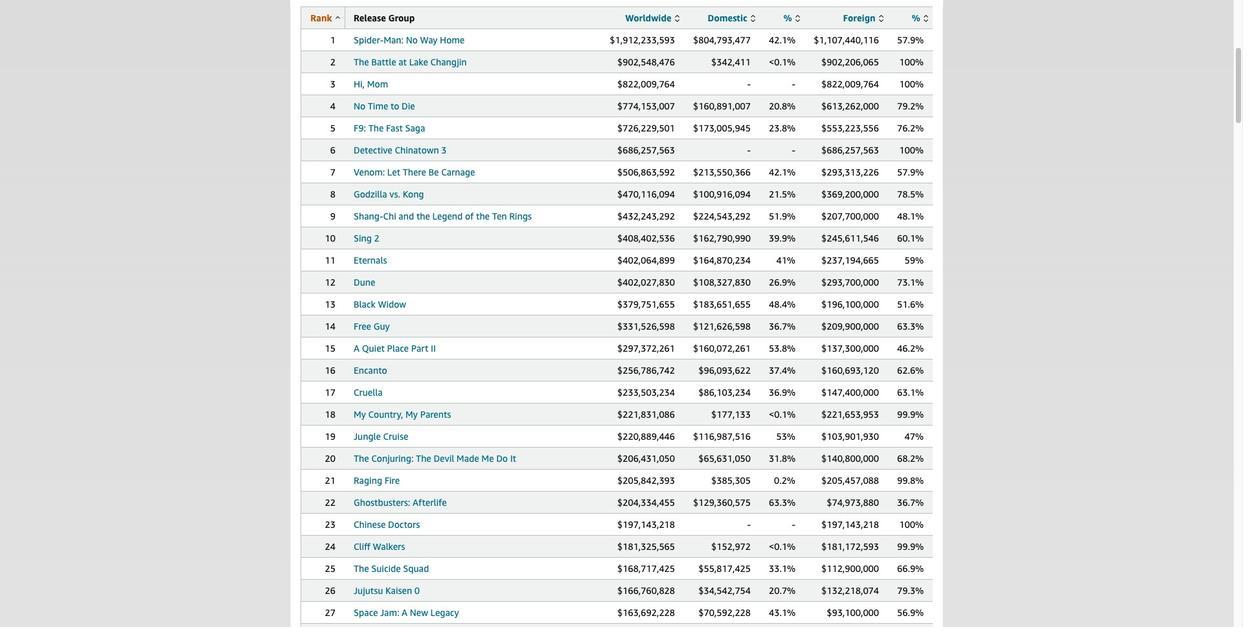Task type: vqa. For each thing, say whether or not it's contained in the screenshot.
$242,952's pictures
no



Task type: describe. For each thing, give the bounding box(es) containing it.
$204,334,455
[[618, 497, 675, 508]]

1 vertical spatial a
[[402, 607, 408, 618]]

$70,592,228
[[699, 607, 751, 618]]

1 $197,143,218 from the left
[[618, 519, 675, 530]]

<0.1% for $342,411
[[769, 56, 796, 67]]

venom: let there be carnage link
[[354, 167, 475, 178]]

the left the devil
[[416, 453, 432, 464]]

53.8%
[[769, 343, 796, 354]]

1 $686,257,563 from the left
[[618, 145, 675, 156]]

a quiet place part ii link
[[354, 343, 436, 354]]

spider-man: no way home
[[354, 34, 465, 45]]

no time to die link
[[354, 100, 415, 111]]

$553,223,556
[[822, 123, 880, 134]]

sing 2 link
[[354, 233, 380, 244]]

$1,107,440,116
[[814, 34, 880, 45]]

0 vertical spatial 2
[[330, 56, 336, 67]]

5
[[330, 123, 336, 134]]

foreign
[[844, 12, 876, 23]]

68.2%
[[898, 453, 924, 464]]

0 vertical spatial 3
[[330, 78, 336, 89]]

21.5%
[[769, 189, 796, 200]]

chinese doctors link
[[354, 519, 420, 530]]

detective chinatown 3
[[354, 145, 447, 156]]

$224,543,292
[[694, 211, 751, 222]]

raging
[[354, 475, 382, 486]]

the for conjuring:
[[354, 453, 369, 464]]

cliff walkers
[[354, 541, 405, 552]]

ii
[[431, 343, 436, 354]]

56.9%
[[898, 607, 924, 618]]

hi, mom
[[354, 78, 388, 89]]

release
[[354, 12, 386, 23]]

$181,172,593
[[822, 541, 880, 552]]

63.1%
[[898, 387, 924, 398]]

legacy
[[431, 607, 459, 618]]

the battle at lake changjin
[[354, 56, 467, 67]]

afterlife
[[413, 497, 447, 508]]

$177,133
[[712, 409, 751, 420]]

$116,987,516
[[694, 431, 751, 442]]

and
[[399, 211, 414, 222]]

0
[[415, 585, 420, 596]]

hi,
[[354, 78, 365, 89]]

23.8%
[[769, 123, 796, 134]]

19
[[325, 431, 336, 442]]

free guy link
[[354, 321, 390, 332]]

- up $152,972
[[748, 519, 751, 530]]

jujutsu kaisen 0
[[354, 585, 420, 596]]

2 % link from the left
[[912, 12, 929, 23]]

99.9% for $221,653,953
[[898, 409, 924, 420]]

42.1% for $804,793,477
[[769, 34, 796, 45]]

shang-chi and the legend of the ten rings
[[354, 211, 532, 222]]

sing
[[354, 233, 372, 244]]

2 $686,257,563 from the left
[[822, 145, 880, 156]]

$205,842,393
[[618, 475, 675, 486]]

1 horizontal spatial no
[[406, 34, 418, 45]]

cruella
[[354, 387, 383, 398]]

46.2%
[[898, 343, 924, 354]]

$129,360,575
[[694, 497, 751, 508]]

jujutsu
[[354, 585, 383, 596]]

$162,790,990
[[694, 233, 751, 244]]

ghostbusters: afterlife link
[[354, 497, 447, 508]]

1 % link from the left
[[784, 12, 800, 23]]

$408,402,536
[[618, 233, 675, 244]]

venom: let there be carnage
[[354, 167, 475, 178]]

hi, mom link
[[354, 78, 388, 89]]

space
[[354, 607, 378, 618]]

shang-
[[354, 211, 383, 222]]

$196,100,000
[[822, 299, 880, 310]]

free
[[354, 321, 371, 332]]

place
[[387, 343, 409, 354]]

the for battle
[[354, 56, 369, 67]]

$55,817,425
[[699, 563, 751, 574]]

1 $822,009,764 from the left
[[618, 78, 675, 89]]

country,
[[369, 409, 403, 420]]

jungle cruise
[[354, 431, 409, 442]]

black widow link
[[354, 299, 406, 310]]

$213,550,366
[[694, 167, 751, 178]]

$221,653,953
[[822, 409, 880, 420]]

cruise
[[383, 431, 409, 442]]

- up 20.8%
[[792, 78, 796, 89]]

6
[[330, 145, 336, 156]]

47%
[[905, 431, 924, 442]]

to
[[391, 100, 400, 111]]

jungle
[[354, 431, 381, 442]]

23
[[325, 519, 336, 530]]

$86,103,234
[[699, 387, 751, 398]]

free guy
[[354, 321, 390, 332]]

$369,200,000
[[822, 189, 880, 200]]

quiet
[[362, 343, 385, 354]]

$168,717,425
[[618, 563, 675, 574]]

39.9%
[[769, 233, 796, 244]]

8
[[330, 189, 336, 200]]

$385,305
[[712, 475, 751, 486]]

2 $197,143,218 from the left
[[822, 519, 880, 530]]

the suicide squad
[[354, 563, 429, 574]]

$65,631,050
[[699, 453, 751, 464]]

1 vertical spatial 36.7%
[[898, 497, 924, 508]]

42.1% for $213,550,366
[[769, 167, 796, 178]]

shang-chi and the legend of the ten rings link
[[354, 211, 532, 222]]

100% for $686,257,563
[[900, 145, 924, 156]]

<0.1% for $177,133
[[769, 409, 796, 420]]

% for 1st the % link from left
[[784, 12, 792, 23]]

the suicide squad link
[[354, 563, 429, 574]]

fast
[[386, 123, 403, 134]]

ghostbusters: afterlife
[[354, 497, 447, 508]]



Task type: locate. For each thing, give the bounding box(es) containing it.
0 horizontal spatial 63.3%
[[769, 497, 796, 508]]

the down jungle
[[354, 453, 369, 464]]

2 the from the left
[[476, 211, 490, 222]]

1 horizontal spatial $197,143,218
[[822, 519, 880, 530]]

$137,300,000
[[822, 343, 880, 354]]

3 <0.1% from the top
[[769, 541, 796, 552]]

3 up carnage at the left
[[442, 145, 447, 156]]

18
[[325, 409, 336, 420]]

spider-man: no way home link
[[354, 34, 465, 45]]

31.8%
[[769, 453, 796, 464]]

rings
[[510, 211, 532, 222]]

$402,064,899
[[618, 255, 675, 266]]

$121,626,598
[[694, 321, 751, 332]]

squad
[[403, 563, 429, 574]]

1 horizontal spatial the
[[476, 211, 490, 222]]

0 horizontal spatial the
[[417, 211, 430, 222]]

37.4%
[[769, 365, 796, 376]]

the right and
[[417, 211, 430, 222]]

2 57.9% from the top
[[898, 167, 924, 178]]

a left quiet
[[354, 343, 360, 354]]

the up hi, in the left of the page
[[354, 56, 369, 67]]

57.9% up 78.5%
[[898, 167, 924, 178]]

57.9%
[[898, 34, 924, 45], [898, 167, 924, 178]]

$96,093,622
[[699, 365, 751, 376]]

2 42.1% from the top
[[769, 167, 796, 178]]

60.1%
[[898, 233, 924, 244]]

2 my from the left
[[406, 409, 418, 420]]

1 my from the left
[[354, 409, 366, 420]]

the right of
[[476, 211, 490, 222]]

1 horizontal spatial 2
[[374, 233, 380, 244]]

$822,009,764 down $902,548,476
[[618, 78, 675, 89]]

$132,218,074
[[822, 585, 880, 596]]

0 vertical spatial 42.1%
[[769, 34, 796, 45]]

raging fire link
[[354, 475, 400, 486]]

saga
[[405, 123, 425, 134]]

$402,027,830
[[618, 277, 675, 288]]

<0.1% up 20.8%
[[769, 56, 796, 67]]

% link right domestic "link"
[[784, 12, 800, 23]]

- down 0.2%
[[792, 519, 796, 530]]

$686,257,563
[[618, 145, 675, 156], [822, 145, 880, 156]]

1 <0.1% from the top
[[769, 56, 796, 67]]

2 vertical spatial <0.1%
[[769, 541, 796, 552]]

1 horizontal spatial 36.7%
[[898, 497, 924, 508]]

at
[[399, 56, 407, 67]]

spider-
[[354, 34, 384, 45]]

57.9% for $293,313,226
[[898, 167, 924, 178]]

0.2%
[[775, 475, 796, 486]]

0 horizontal spatial my
[[354, 409, 366, 420]]

fire
[[385, 475, 400, 486]]

62.6%
[[898, 365, 924, 376]]

a left new
[[402, 607, 408, 618]]

$163,692,228
[[618, 607, 675, 618]]

66.9%
[[898, 563, 924, 574]]

$160,693,120
[[822, 365, 880, 376]]

$197,143,218 down $204,334,455
[[618, 519, 675, 530]]

1 vertical spatial <0.1%
[[769, 409, 796, 420]]

domestic
[[708, 12, 748, 23]]

home
[[440, 34, 465, 45]]

chinese doctors
[[354, 519, 420, 530]]

36.7% down "99.8%"
[[898, 497, 924, 508]]

% link right foreign link
[[912, 12, 929, 23]]

0 horizontal spatial $197,143,218
[[618, 519, 675, 530]]

$220,889,446
[[618, 431, 675, 442]]

0 vertical spatial 36.7%
[[769, 321, 796, 332]]

20
[[325, 453, 336, 464]]

$197,143,218 up $181,172,593
[[822, 519, 880, 530]]

1 vertical spatial 57.9%
[[898, 167, 924, 178]]

0 horizontal spatial $822,009,764
[[618, 78, 675, 89]]

cliff walkers link
[[354, 541, 405, 552]]

kong
[[403, 189, 424, 200]]

51.6%
[[898, 299, 924, 310]]

1 horizontal spatial my
[[406, 409, 418, 420]]

1 % from the left
[[784, 12, 792, 23]]

1 42.1% from the top
[[769, 34, 796, 45]]

dune link
[[354, 277, 376, 288]]

the
[[417, 211, 430, 222], [476, 211, 490, 222]]

1 vertical spatial 42.1%
[[769, 167, 796, 178]]

no left time
[[354, 100, 366, 111]]

26
[[325, 585, 336, 596]]

foreign link
[[844, 12, 884, 23]]

1 the from the left
[[417, 211, 430, 222]]

100% for $197,143,218
[[900, 519, 924, 530]]

ten
[[492, 211, 507, 222]]

2 100% from the top
[[900, 78, 924, 89]]

raging fire
[[354, 475, 400, 486]]

<0.1% for $152,972
[[769, 541, 796, 552]]

widow
[[378, 299, 406, 310]]

$686,257,563 down $726,229,501
[[618, 145, 675, 156]]

20.8%
[[769, 100, 796, 111]]

vs.
[[390, 189, 401, 200]]

63.3% down 51.6%
[[898, 321, 924, 332]]

of
[[465, 211, 474, 222]]

20.7%
[[769, 585, 796, 596]]

- down 23.8%
[[792, 145, 796, 156]]

$147,400,000
[[822, 387, 880, 398]]

14
[[325, 321, 336, 332]]

carnage
[[441, 167, 475, 178]]

0 horizontal spatial % link
[[784, 12, 800, 23]]

100% for $902,206,065
[[900, 56, 924, 67]]

$112,900,000
[[822, 563, 880, 574]]

1 horizontal spatial $822,009,764
[[822, 78, 880, 89]]

0 horizontal spatial no
[[354, 100, 366, 111]]

1 horizontal spatial 63.3%
[[898, 321, 924, 332]]

group
[[389, 12, 415, 23]]

10
[[325, 233, 336, 244]]

0 vertical spatial 99.9%
[[898, 409, 924, 420]]

sing 2
[[354, 233, 380, 244]]

1 vertical spatial no
[[354, 100, 366, 111]]

%
[[784, 12, 792, 23], [912, 12, 921, 23]]

2 $822,009,764 from the left
[[822, 78, 880, 89]]

<0.1% down 36.9%
[[769, 409, 796, 420]]

release group
[[354, 12, 415, 23]]

36.7% up 53.8% at the right bottom
[[769, 321, 796, 332]]

99.9% for $181,172,593
[[898, 541, 924, 552]]

1 vertical spatial 2
[[374, 233, 380, 244]]

the right f9:
[[369, 123, 384, 134]]

3 up '4'
[[330, 78, 336, 89]]

1 57.9% from the top
[[898, 34, 924, 45]]

0 horizontal spatial 36.7%
[[769, 321, 796, 332]]

42.1% up 21.5%
[[769, 167, 796, 178]]

57.9% right $1,107,440,116
[[898, 34, 924, 45]]

changjin
[[431, 56, 467, 67]]

99.9% down 63.1%
[[898, 409, 924, 420]]

99.9% up 66.9%
[[898, 541, 924, 552]]

42.1% right the $804,793,477
[[769, 34, 796, 45]]

1 99.9% from the top
[[898, 409, 924, 420]]

$183,651,655
[[694, 299, 751, 310]]

- up $213,550,366
[[748, 145, 751, 156]]

3 100% from the top
[[900, 145, 924, 156]]

63.3% down 0.2%
[[769, 497, 796, 508]]

1 vertical spatial 3
[[442, 145, 447, 156]]

my up jungle
[[354, 409, 366, 420]]

2 99.9% from the top
[[898, 541, 924, 552]]

kaisen
[[386, 585, 412, 596]]

detective chinatown 3 link
[[354, 145, 447, 156]]

1 vertical spatial 63.3%
[[769, 497, 796, 508]]

0 vertical spatial <0.1%
[[769, 56, 796, 67]]

0 horizontal spatial $686,257,563
[[618, 145, 675, 156]]

the down the cliff
[[354, 563, 369, 574]]

- down $342,411
[[748, 78, 751, 89]]

0 horizontal spatial %
[[784, 12, 792, 23]]

1 100% from the top
[[900, 56, 924, 67]]

100% for $822,009,764
[[900, 78, 924, 89]]

the for suicide
[[354, 563, 369, 574]]

$726,229,501
[[618, 123, 675, 134]]

2 % from the left
[[912, 12, 921, 23]]

0 vertical spatial a
[[354, 343, 360, 354]]

43.1%
[[769, 607, 796, 618]]

33.1%
[[769, 563, 796, 574]]

0 horizontal spatial 3
[[330, 78, 336, 89]]

be
[[429, 167, 439, 178]]

1 horizontal spatial $686,257,563
[[822, 145, 880, 156]]

jam:
[[380, 607, 400, 618]]

the conjuring: the devil made me do it
[[354, 453, 517, 464]]

2 down 1
[[330, 56, 336, 67]]

$822,009,764 down $902,206,065
[[822, 78, 880, 89]]

0 vertical spatial no
[[406, 34, 418, 45]]

$379,751,655
[[618, 299, 675, 310]]

2 right sing
[[374, 233, 380, 244]]

57.9% for $1,107,440,116
[[898, 34, 924, 45]]

2
[[330, 56, 336, 67], [374, 233, 380, 244]]

1 horizontal spatial a
[[402, 607, 408, 618]]

9
[[330, 211, 336, 222]]

$74,973,880
[[827, 497, 880, 508]]

% right domestic "link"
[[784, 12, 792, 23]]

jungle cruise link
[[354, 431, 409, 442]]

% right foreign link
[[912, 12, 921, 23]]

no time to die
[[354, 100, 415, 111]]

1 horizontal spatial %
[[912, 12, 921, 23]]

41%
[[777, 255, 796, 266]]

0 horizontal spatial a
[[354, 343, 360, 354]]

$613,262,000
[[822, 100, 880, 111]]

no left way
[[406, 34, 418, 45]]

chinatown
[[395, 145, 439, 156]]

<0.1% up 33.1%
[[769, 541, 796, 552]]

$686,257,563 up $293,313,226
[[822, 145, 880, 156]]

22
[[325, 497, 336, 508]]

16
[[325, 365, 336, 376]]

$774,153,007
[[618, 100, 675, 111]]

0 horizontal spatial 2
[[330, 56, 336, 67]]

0 vertical spatial 57.9%
[[898, 34, 924, 45]]

% for 1st the % link from right
[[912, 12, 921, 23]]

1 vertical spatial 99.9%
[[898, 541, 924, 552]]

eternals
[[354, 255, 387, 266]]

$209,900,000
[[822, 321, 880, 332]]

2 <0.1% from the top
[[769, 409, 796, 420]]

my left parents
[[406, 409, 418, 420]]

1 horizontal spatial 3
[[442, 145, 447, 156]]

7
[[330, 167, 336, 178]]

$152,972
[[712, 541, 751, 552]]

eternals link
[[354, 255, 387, 266]]

4 100% from the top
[[900, 519, 924, 530]]

1 horizontal spatial % link
[[912, 12, 929, 23]]

0 vertical spatial 63.3%
[[898, 321, 924, 332]]

$207,700,000
[[822, 211, 880, 222]]



